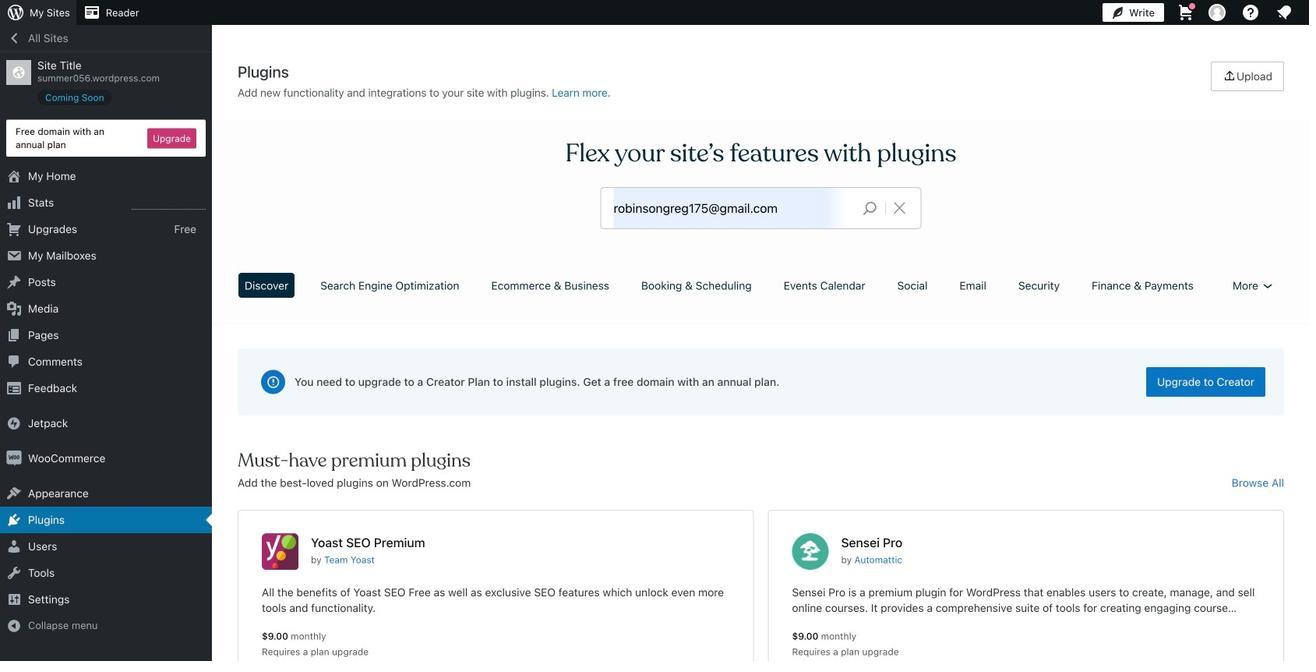 Task type: vqa. For each thing, say whether or not it's contained in the screenshot.
bottommost img
yes



Task type: describe. For each thing, give the bounding box(es) containing it.
highest hourly views 0 image
[[132, 200, 206, 210]]

1 img image from the top
[[6, 416, 22, 431]]

my profile image
[[1209, 4, 1227, 21]]

manage your notifications image
[[1276, 3, 1294, 22]]



Task type: locate. For each thing, give the bounding box(es) containing it.
1 vertical spatial img image
[[6, 451, 22, 466]]

0 vertical spatial img image
[[6, 416, 22, 431]]

2 plugin icon image from the left
[[793, 533, 829, 570]]

1 plugin icon image from the left
[[262, 533, 299, 570]]

None search field
[[602, 188, 921, 228]]

img image
[[6, 416, 22, 431], [6, 451, 22, 466]]

Search search field
[[614, 188, 851, 228]]

help image
[[1242, 3, 1261, 22]]

plugin icon image
[[262, 533, 299, 570], [793, 533, 829, 570]]

my shopping cart image
[[1177, 3, 1196, 22]]

main content
[[232, 62, 1290, 661]]

0 horizontal spatial plugin icon image
[[262, 533, 299, 570]]

close search image
[[881, 199, 920, 218]]

open search image
[[851, 197, 890, 219]]

1 horizontal spatial plugin icon image
[[793, 533, 829, 570]]

2 img image from the top
[[6, 451, 22, 466]]



